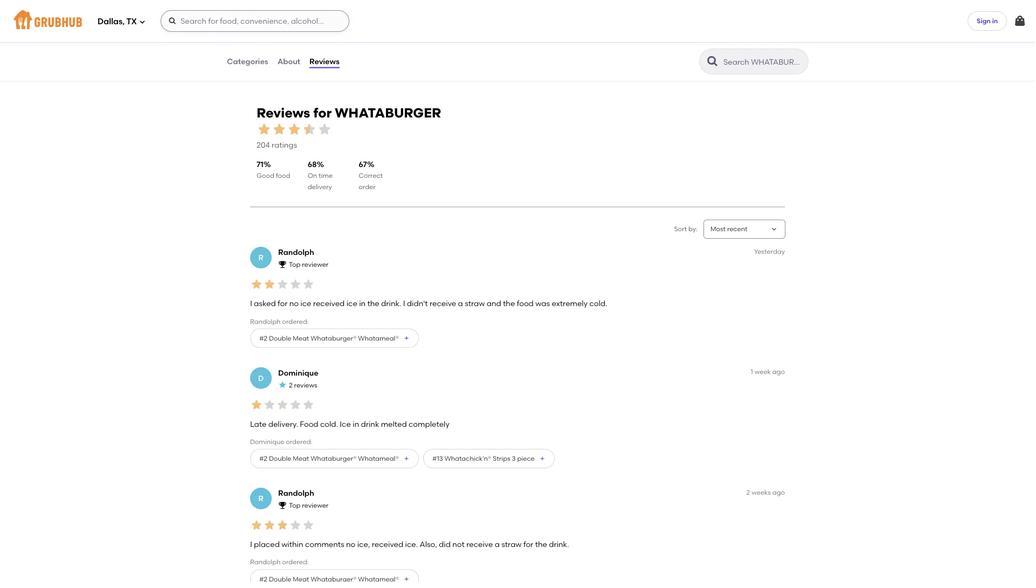 Task type: locate. For each thing, give the bounding box(es) containing it.
ihop
[[242, 9, 264, 20]]

0 horizontal spatial the
[[368, 299, 380, 308]]

in
[[993, 17, 999, 25], [359, 299, 366, 308], [353, 420, 359, 429]]

1 reviewer from the top
[[302, 261, 329, 269]]

1 vertical spatial dominique
[[250, 438, 284, 446]]

a left and at the left bottom of page
[[458, 299, 463, 308]]

1 vertical spatial whatameal®
[[358, 455, 399, 463]]

0 vertical spatial drink.
[[381, 299, 402, 308]]

whataburger® for first #2 double meat whataburger® whatameal® button's plus icon
[[311, 334, 357, 342]]

reviews
[[310, 57, 340, 66], [257, 105, 310, 121]]

1
[[751, 368, 753, 376]]

2 top from the top
[[289, 502, 301, 510]]

ago right weeks at the right
[[773, 489, 785, 497]]

2 randolph ordered: from the top
[[250, 559, 309, 567]]

order
[[359, 183, 376, 191]]

1 trophy icon image from the top
[[278, 260, 287, 269]]

1 vertical spatial meat
[[293, 455, 309, 463]]

0 vertical spatial whatameal®
[[358, 334, 399, 342]]

#2 double meat whataburger® whatameal® for second #2 double meat whataburger® whatameal® button plus icon
[[259, 455, 399, 463]]

1 #2 from the top
[[259, 334, 268, 342]]

1 vertical spatial top
[[289, 502, 301, 510]]

i asked for no ice received ice in the drink.  i didn't receive a straw and the food was extremely cold.
[[250, 299, 608, 308]]

receive right not
[[467, 540, 493, 549]]

ratings
[[579, 37, 601, 45], [383, 49, 408, 58], [768, 49, 794, 58], [272, 141, 297, 150]]

0 vertical spatial receive
[[430, 299, 456, 308]]

1 vertical spatial #2 double meat whataburger® whatameal®
[[259, 455, 399, 463]]

cold. right the extremely
[[590, 299, 608, 308]]

sign in button
[[968, 11, 1008, 31]]

trophy icon image for for
[[278, 260, 287, 269]]

1 vertical spatial randolph ordered:
[[250, 559, 309, 567]]

1 vertical spatial cold.
[[320, 420, 338, 429]]

double for first #2 double meat whataburger® whatameal® button
[[269, 334, 292, 342]]

2 ice from the left
[[347, 299, 358, 308]]

1 vertical spatial 2
[[747, 489, 751, 497]]

0 vertical spatial in
[[993, 17, 999, 25]]

delivery inside 25–40 min $3.49 delivery
[[452, 46, 477, 54]]

2 left weeks at the right
[[747, 489, 751, 497]]

1 vertical spatial no
[[346, 540, 356, 549]]

1 min from the left
[[263, 37, 275, 45]]

reviewer for no
[[302, 261, 329, 269]]

35–50
[[242, 37, 261, 45]]

1 meat from the top
[[293, 334, 309, 342]]

2 trophy icon image from the top
[[278, 501, 287, 510]]

the
[[368, 299, 380, 308], [503, 299, 515, 308], [535, 540, 547, 549]]

receive
[[430, 299, 456, 308], [467, 540, 493, 549]]

1 ice from the left
[[301, 299, 312, 308]]

a right not
[[495, 540, 500, 549]]

i
[[250, 299, 252, 308], [403, 299, 405, 308], [250, 540, 252, 549]]

caret down icon image
[[770, 225, 779, 234]]

i left "placed"
[[250, 540, 252, 549]]

0 horizontal spatial ice
[[301, 299, 312, 308]]

1 vertical spatial straw
[[502, 540, 522, 549]]

categories button
[[227, 42, 269, 81]]

asked
[[254, 299, 276, 308]]

r up "placed"
[[259, 494, 264, 504]]

1 horizontal spatial no
[[346, 540, 356, 549]]

68 on time delivery
[[308, 160, 333, 191]]

1 vertical spatial reviewer
[[302, 502, 329, 510]]

for
[[313, 105, 332, 121], [278, 299, 288, 308], [524, 540, 534, 549]]

delivery inside 35–50 min $5.49 delivery
[[260, 46, 284, 54]]

#2 double meat whataburger® whatameal® down ice
[[259, 455, 399, 463]]

delivery up about
[[260, 46, 284, 54]]

1 vertical spatial ordered:
[[286, 438, 313, 446]]

1 horizontal spatial cold.
[[590, 299, 608, 308]]

delivery for 30–45
[[645, 46, 670, 54]]

whataburger®
[[311, 334, 357, 342], [311, 455, 357, 463]]

1 vertical spatial food
[[517, 299, 534, 308]]

reviews up 204 ratings
[[257, 105, 310, 121]]

randolph ordered: down "placed"
[[250, 559, 309, 567]]

0 horizontal spatial received
[[313, 299, 345, 308]]

2 top reviewer from the top
[[289, 502, 329, 510]]

meat
[[293, 334, 309, 342], [293, 455, 309, 463]]

2 ago from the top
[[773, 489, 785, 497]]

0 horizontal spatial cold.
[[320, 420, 338, 429]]

Search WHATABURGER search field
[[723, 57, 805, 67]]

plus icon image right piece
[[539, 456, 546, 462]]

0 vertical spatial meat
[[293, 334, 309, 342]]

2 whatameal® from the top
[[358, 455, 399, 463]]

ago for i placed within comments no ice, received ice.  also, did not receive a straw for the drink.
[[773, 489, 785, 497]]

r
[[259, 253, 264, 262], [259, 494, 264, 504]]

0 vertical spatial r
[[259, 253, 264, 262]]

min inside 25–40 min $3.49 delivery
[[455, 37, 467, 45]]

top reviewer for no
[[289, 261, 329, 269]]

trophy icon image
[[278, 260, 287, 269], [278, 501, 287, 510]]

dominique up 2 reviews
[[278, 368, 319, 378]]

1 vertical spatial trophy icon image
[[278, 501, 287, 510]]

delivery down time
[[308, 183, 332, 191]]

delivery inside 30–45 min $4.99 delivery
[[645, 46, 670, 54]]

#2 double meat whataburger® whatameal® button
[[250, 329, 419, 348], [250, 449, 419, 469]]

ice
[[340, 420, 351, 429]]

2 reviewer from the top
[[302, 502, 329, 510]]

min right 25–40
[[455, 37, 467, 45]]

enough
[[553, 37, 577, 45]]

sign
[[977, 17, 991, 25]]

meat for second #2 double meat whataburger® whatameal® button
[[293, 455, 309, 463]]

0 horizontal spatial a
[[458, 299, 463, 308]]

i left didn't
[[403, 299, 405, 308]]

plus icon image inside #13 whatachick'n® strips 3 piece "button"
[[539, 456, 546, 462]]

1 vertical spatial whataburger®
[[311, 455, 357, 463]]

204
[[257, 141, 270, 150]]

1 vertical spatial receive
[[467, 540, 493, 549]]

reviews for reviews for whataburger
[[257, 105, 310, 121]]

0 horizontal spatial food
[[276, 172, 290, 180]]

i for no
[[250, 540, 252, 549]]

2 meat from the top
[[293, 455, 309, 463]]

0 vertical spatial cold.
[[590, 299, 608, 308]]

1 whataburger® from the top
[[311, 334, 357, 342]]

0 horizontal spatial for
[[278, 299, 288, 308]]

top for no
[[289, 261, 301, 269]]

ratings right enough
[[579, 37, 601, 45]]

120
[[369, 49, 381, 58]]

0 vertical spatial received
[[313, 299, 345, 308]]

i left asked
[[250, 299, 252, 308]]

0 horizontal spatial no
[[290, 299, 299, 308]]

0 vertical spatial trophy icon image
[[278, 260, 287, 269]]

0 horizontal spatial straw
[[465, 299, 485, 308]]

#2 for first #2 double meat whataburger® whatameal® button
[[259, 334, 268, 342]]

delivery right $3.49
[[452, 46, 477, 54]]

receive right didn't
[[430, 299, 456, 308]]

reviews for whataburger
[[257, 105, 441, 121]]

plus icon image
[[403, 335, 410, 342], [403, 456, 410, 462], [539, 456, 546, 462], [403, 576, 410, 583]]

0 vertical spatial food
[[276, 172, 290, 180]]

delivery right "$4.99"
[[645, 46, 670, 54]]

0 horizontal spatial svg image
[[168, 17, 177, 25]]

delivery inside 68 on time delivery
[[308, 183, 332, 191]]

plus icon image left the #13
[[403, 456, 410, 462]]

ihop link
[[242, 8, 408, 21]]

top reviewer for comments
[[289, 502, 329, 510]]

food inside 71 good food
[[276, 172, 290, 180]]

0 vertical spatial #2 double meat whataburger® whatameal® button
[[250, 329, 419, 348]]

68
[[308, 160, 317, 169]]

67
[[359, 160, 367, 169]]

ice
[[301, 299, 312, 308], [347, 299, 358, 308]]

dominique
[[278, 368, 319, 378], [250, 438, 284, 446]]

no right asked
[[290, 299, 299, 308]]

2 #2 double meat whataburger® whatameal® from the top
[[259, 455, 399, 463]]

reviewer
[[302, 261, 329, 269], [302, 502, 329, 510]]

ratings right 118
[[768, 49, 794, 58]]

2 whataburger® from the top
[[311, 455, 357, 463]]

ago right week
[[773, 368, 785, 376]]

0 vertical spatial #2 double meat whataburger® whatameal®
[[259, 334, 399, 342]]

1 horizontal spatial ice
[[347, 299, 358, 308]]

main navigation navigation
[[0, 0, 1036, 42]]

0 vertical spatial top reviewer
[[289, 261, 329, 269]]

min inside 35–50 min $5.49 delivery
[[263, 37, 275, 45]]

double for second #2 double meat whataburger® whatameal® button
[[269, 455, 292, 463]]

1 horizontal spatial a
[[495, 540, 500, 549]]

meat down dominique ordered:
[[293, 455, 309, 463]]

2 left reviews
[[289, 381, 293, 389]]

ratings right 204
[[272, 141, 297, 150]]

1 #2 double meat whataburger® whatameal® from the top
[[259, 334, 399, 342]]

1 ago from the top
[[773, 368, 785, 376]]

straw right not
[[502, 540, 522, 549]]

0 vertical spatial ago
[[773, 368, 785, 376]]

randolph ordered: for for
[[250, 318, 309, 325]]

not
[[540, 37, 552, 45]]

#13 whatachick'n® strips 3 piece button
[[423, 449, 555, 469]]

ordered: for food
[[286, 438, 313, 446]]

0 horizontal spatial 2
[[289, 381, 293, 389]]

a
[[458, 299, 463, 308], [495, 540, 500, 549]]

1 r from the top
[[259, 253, 264, 262]]

randolph
[[278, 248, 314, 257], [250, 318, 281, 325], [278, 489, 314, 498], [250, 559, 281, 567]]

1 vertical spatial drink.
[[549, 540, 569, 549]]

1 horizontal spatial receive
[[467, 540, 493, 549]]

straw left and at the left bottom of page
[[465, 299, 485, 308]]

1 vertical spatial in
[[359, 299, 366, 308]]

#2 double meat whataburger® whatameal® up reviews
[[259, 334, 399, 342]]

1 top reviewer from the top
[[289, 261, 329, 269]]

in inside button
[[993, 17, 999, 25]]

1 horizontal spatial 2
[[747, 489, 751, 497]]

reviews inside button
[[310, 57, 340, 66]]

0 vertical spatial dominique
[[278, 368, 319, 378]]

meat up 2 reviews
[[293, 334, 309, 342]]

0 vertical spatial whataburger®
[[311, 334, 357, 342]]

1 top from the top
[[289, 261, 301, 269]]

0 vertical spatial 2
[[289, 381, 293, 389]]

week
[[755, 368, 771, 376]]

0 vertical spatial top
[[289, 261, 301, 269]]

0 vertical spatial double
[[269, 334, 292, 342]]

time
[[319, 172, 333, 180]]

whatameal®
[[358, 334, 399, 342], [358, 455, 399, 463]]

2 for 2 reviews
[[289, 381, 293, 389]]

2
[[289, 381, 293, 389], [747, 489, 751, 497]]

204 ratings
[[257, 141, 297, 150]]

dominique down late
[[250, 438, 284, 446]]

2 horizontal spatial min
[[648, 37, 660, 45]]

0 vertical spatial #2
[[259, 334, 268, 342]]

top
[[289, 261, 301, 269], [289, 502, 301, 510]]

1 horizontal spatial min
[[455, 37, 467, 45]]

1 vertical spatial #2 double meat whataburger® whatameal® button
[[250, 449, 419, 469]]

ice,
[[357, 540, 370, 549]]

2 double from the top
[[269, 455, 292, 463]]

ordered:
[[282, 318, 309, 325], [286, 438, 313, 446], [282, 559, 309, 567]]

1 vertical spatial top reviewer
[[289, 502, 329, 510]]

cold. left ice
[[320, 420, 338, 429]]

cold.
[[590, 299, 608, 308], [320, 420, 338, 429]]

plus icon image down didn't
[[403, 335, 410, 342]]

2 #2 double meat whataburger® whatameal® button from the top
[[250, 449, 419, 469]]

ratings right 120
[[383, 49, 408, 58]]

reviews right about
[[310, 57, 340, 66]]

min
[[263, 37, 275, 45], [455, 37, 467, 45], [648, 37, 660, 45]]

1 vertical spatial r
[[259, 494, 264, 504]]

1 vertical spatial ago
[[773, 489, 785, 497]]

1 horizontal spatial food
[[517, 299, 534, 308]]

subscription pass image
[[242, 23, 253, 32]]

2 vertical spatial in
[[353, 420, 359, 429]]

1 double from the top
[[269, 334, 292, 342]]

trophy icon image for within
[[278, 501, 287, 510]]

weeks
[[752, 489, 771, 497]]

food
[[276, 172, 290, 180], [517, 299, 534, 308]]

0 vertical spatial ordered:
[[282, 318, 309, 325]]

min inside 30–45 min $4.99 delivery
[[648, 37, 660, 45]]

1 whatameal® from the top
[[358, 334, 399, 342]]

drink.
[[381, 299, 402, 308], [549, 540, 569, 549]]

1 vertical spatial #2
[[259, 455, 268, 463]]

#2 down dominique ordered:
[[259, 455, 268, 463]]

1 horizontal spatial straw
[[502, 540, 522, 549]]

r up asked
[[259, 253, 264, 262]]

3 min from the left
[[648, 37, 660, 45]]

3
[[512, 455, 516, 463]]

reviews for reviews
[[310, 57, 340, 66]]

i for ice
[[250, 299, 252, 308]]

min for 120 ratings
[[263, 37, 275, 45]]

2 horizontal spatial for
[[524, 540, 534, 549]]

0 vertical spatial for
[[313, 105, 332, 121]]

svg image right svg icon
[[168, 17, 177, 25]]

2 r from the top
[[259, 494, 264, 504]]

ordered: for for
[[282, 318, 309, 325]]

double down asked
[[269, 334, 292, 342]]

1 vertical spatial reviews
[[257, 105, 310, 121]]

double down dominique ordered:
[[269, 455, 292, 463]]

randolph ordered:
[[250, 318, 309, 325], [250, 559, 309, 567]]

0 vertical spatial reviewer
[[302, 261, 329, 269]]

star icon image
[[365, 36, 373, 45], [373, 36, 382, 45], [382, 36, 391, 45], [391, 36, 399, 45], [391, 36, 399, 45], [399, 36, 408, 45], [750, 36, 759, 45], [759, 36, 768, 45], [768, 36, 776, 45], [776, 36, 785, 45], [776, 36, 785, 45], [785, 36, 794, 45], [257, 122, 272, 137], [272, 122, 287, 137], [287, 122, 302, 137], [302, 122, 317, 137], [302, 122, 317, 137], [317, 122, 332, 137], [250, 278, 263, 291], [263, 278, 276, 291], [276, 278, 289, 291], [289, 278, 302, 291], [302, 278, 315, 291], [278, 381, 287, 389], [250, 399, 263, 412], [263, 399, 276, 412], [276, 399, 289, 412], [289, 399, 302, 412], [302, 399, 315, 412], [250, 519, 263, 532], [263, 519, 276, 532], [276, 519, 289, 532], [289, 519, 302, 532], [302, 519, 315, 532]]

1 vertical spatial double
[[269, 455, 292, 463]]

1 horizontal spatial received
[[372, 540, 404, 549]]

1 randolph ordered: from the top
[[250, 318, 309, 325]]

#2 down asked
[[259, 334, 268, 342]]

food left was
[[517, 299, 534, 308]]

2 vertical spatial ordered:
[[282, 559, 309, 567]]

0 horizontal spatial min
[[263, 37, 275, 45]]

delivery for 68
[[308, 183, 332, 191]]

not enough ratings
[[540, 37, 601, 45]]

dominique ordered:
[[250, 438, 313, 446]]

min right "30–45"
[[648, 37, 660, 45]]

2 #2 from the top
[[259, 455, 268, 463]]

svg image
[[1014, 15, 1027, 28], [168, 17, 177, 25]]

food right "good"
[[276, 172, 290, 180]]

2 min from the left
[[455, 37, 467, 45]]

r for asked
[[259, 253, 264, 262]]

0 vertical spatial randolph ordered:
[[250, 318, 309, 325]]

randolph ordered: down asked
[[250, 318, 309, 325]]

no left ice,
[[346, 540, 356, 549]]

0 vertical spatial reviews
[[310, 57, 340, 66]]

min down american
[[263, 37, 275, 45]]

top for comments
[[289, 502, 301, 510]]

svg image right sign in button
[[1014, 15, 1027, 28]]

Search for food, convenience, alcohol... search field
[[161, 10, 350, 32]]



Task type: describe. For each thing, give the bounding box(es) containing it.
25–40
[[435, 37, 454, 45]]

about button
[[277, 42, 301, 81]]

placed
[[254, 540, 280, 549]]

ordered: for within
[[282, 559, 309, 567]]

yesterday
[[755, 248, 785, 255]]

categories
[[227, 57, 268, 66]]

recent
[[728, 225, 748, 233]]

correct
[[359, 172, 383, 180]]

and
[[487, 299, 502, 308]]

reviewer for comments
[[302, 502, 329, 510]]

plus icon image down i placed within comments no ice, received ice.  also, did not receive a straw for the drink.
[[403, 576, 410, 583]]

whataburger® for second #2 double meat whataburger® whatameal® button plus icon
[[311, 455, 357, 463]]

0 horizontal spatial receive
[[430, 299, 456, 308]]

71 good food
[[257, 160, 290, 180]]

0 vertical spatial a
[[458, 299, 463, 308]]

reviews button
[[309, 42, 340, 81]]

sort
[[675, 225, 687, 233]]

tx
[[127, 17, 137, 27]]

was
[[536, 299, 550, 308]]

#13
[[433, 455, 443, 463]]

delivery for 25–40
[[452, 46, 477, 54]]

2 horizontal spatial the
[[535, 540, 547, 549]]

ice.
[[405, 540, 418, 549]]

dallas, tx
[[98, 17, 137, 27]]

sign in
[[977, 17, 999, 25]]

1 horizontal spatial the
[[503, 299, 515, 308]]

1 #2 double meat whataburger® whatameal® button from the top
[[250, 329, 419, 348]]

0 horizontal spatial drink.
[[381, 299, 402, 308]]

#2 for second #2 double meat whataburger® whatameal® button
[[259, 455, 268, 463]]

2 vertical spatial for
[[524, 540, 534, 549]]

by:
[[689, 225, 698, 233]]

delivery.
[[269, 420, 298, 429]]

1 vertical spatial a
[[495, 540, 500, 549]]

d
[[258, 374, 264, 383]]

about
[[278, 57, 301, 66]]

120 ratings
[[369, 49, 408, 58]]

$5.49
[[242, 46, 258, 54]]

#13 whatachick'n® strips 3 piece
[[433, 455, 535, 463]]

also,
[[420, 540, 437, 549]]

whataburger
[[335, 105, 441, 121]]

118
[[756, 49, 766, 58]]

30–45
[[628, 37, 647, 45]]

whatameal® for second #2 double meat whataburger® whatameal® button
[[358, 455, 399, 463]]

1 horizontal spatial svg image
[[1014, 15, 1027, 28]]

did
[[439, 540, 451, 549]]

most recent
[[711, 225, 748, 233]]

delivery for 35–50
[[260, 46, 284, 54]]

plus icon image for #13 whatachick'n® strips 3 piece "button"
[[539, 456, 546, 462]]

dallas,
[[98, 17, 125, 27]]

ratings for 204 ratings
[[272, 141, 297, 150]]

r for placed
[[259, 494, 264, 504]]

food
[[300, 420, 319, 429]]

drink
[[361, 420, 379, 429]]

on
[[308, 172, 317, 180]]

american
[[257, 23, 288, 31]]

not
[[453, 540, 465, 549]]

plus icon image for second #2 double meat whataburger® whatameal® button
[[403, 456, 410, 462]]

melted
[[381, 420, 407, 429]]

dominique for dominique
[[278, 368, 319, 378]]

ago for late delivery. food cold. ice in drink melted completely
[[773, 368, 785, 376]]

2 for 2 weeks ago
[[747, 489, 751, 497]]

71
[[257, 160, 264, 169]]

within
[[282, 540, 303, 549]]

1 vertical spatial received
[[372, 540, 404, 549]]

118 ratings
[[756, 49, 794, 58]]

30–45 min $4.99 delivery
[[628, 37, 670, 54]]

Sort by: field
[[711, 225, 748, 234]]

2 weeks ago
[[747, 489, 785, 497]]

#2 double meat whataburger® whatameal® for first #2 double meat whataburger® whatameal® button's plus icon
[[259, 334, 399, 342]]

whatachick'n®
[[445, 455, 492, 463]]

25–40 min $3.49 delivery
[[435, 37, 477, 54]]

search icon image
[[707, 55, 720, 68]]

1 vertical spatial for
[[278, 299, 288, 308]]

0 vertical spatial straw
[[465, 299, 485, 308]]

randolph ordered: for within
[[250, 559, 309, 567]]

ratings for 118 ratings
[[768, 49, 794, 58]]

most
[[711, 225, 726, 233]]

good
[[257, 172, 274, 180]]

comments
[[305, 540, 345, 549]]

svg image
[[139, 19, 146, 25]]

$3.49
[[435, 46, 451, 54]]

whatameal® for first #2 double meat whataburger® whatameal® button
[[358, 334, 399, 342]]

$4.99
[[628, 46, 644, 54]]

ratings for 120 ratings
[[383, 49, 408, 58]]

1 week ago
[[751, 368, 785, 376]]

67 correct order
[[359, 160, 383, 191]]

sort by:
[[675, 225, 698, 233]]

strips
[[493, 455, 511, 463]]

dominique for dominique ordered:
[[250, 438, 284, 446]]

meat for first #2 double meat whataburger® whatameal® button
[[293, 334, 309, 342]]

completely
[[409, 420, 450, 429]]

didn't
[[407, 299, 428, 308]]

i placed within comments no ice, received ice.  also, did not receive a straw for the drink.
[[250, 540, 569, 549]]

1 horizontal spatial drink.
[[549, 540, 569, 549]]

late delivery. food cold. ice in drink melted completely
[[250, 420, 450, 429]]

piece
[[518, 455, 535, 463]]

reviews
[[294, 381, 318, 389]]

plus icon image for first #2 double meat whataburger® whatameal® button
[[403, 335, 410, 342]]

2 reviews
[[289, 381, 318, 389]]

extremely
[[552, 299, 588, 308]]

min for 118 ratings
[[648, 37, 660, 45]]

0 vertical spatial no
[[290, 299, 299, 308]]

35–50 min $5.49 delivery
[[242, 37, 284, 54]]

1 horizontal spatial for
[[313, 105, 332, 121]]

late
[[250, 420, 267, 429]]



Task type: vqa. For each thing, say whether or not it's contained in the screenshot.


